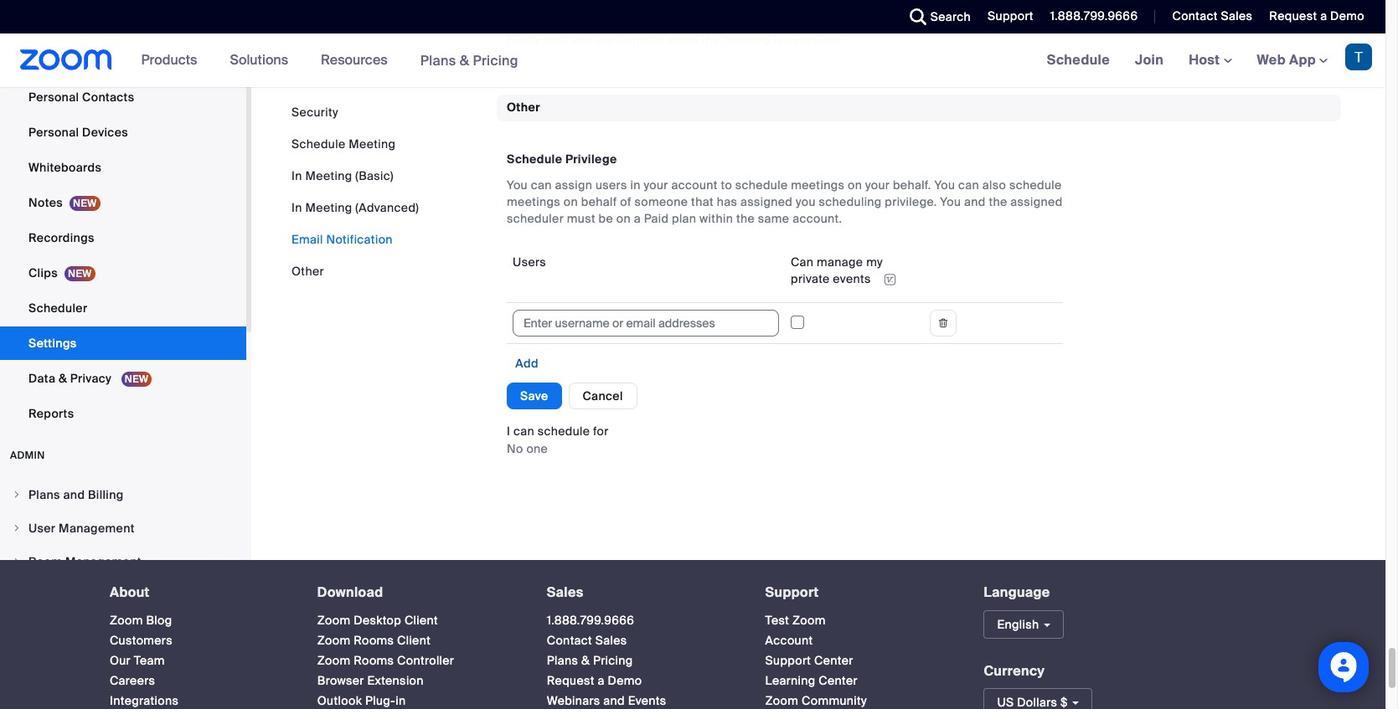 Task type: vqa. For each thing, say whether or not it's contained in the screenshot.


Task type: describe. For each thing, give the bounding box(es) containing it.
settings link
[[0, 327, 246, 360]]

currency
[[984, 663, 1045, 680]]

account
[[672, 177, 718, 192]]

schedule meeting
[[292, 137, 396, 152]]

reports link
[[0, 397, 246, 431]]

meeting
[[723, 32, 770, 47]]

phone
[[28, 54, 65, 69]]

web app
[[1258, 51, 1317, 69]]

contacts
[[82, 90, 134, 105]]

2 vertical spatial the
[[737, 211, 755, 226]]

sales inside 1.888.799.9666 contact sales plans & pricing request a demo webinars and events
[[596, 633, 627, 648]]

and inside menu item
[[63, 488, 85, 503]]

you
[[796, 194, 816, 209]]

our team link
[[110, 653, 165, 668]]

schedule for schedule meeting
[[292, 137, 346, 152]]

right image for user management
[[12, 524, 22, 534]]

a inside you can assign users in your account to schedule meetings on your behalf. you can also schedule meetings on behalf of someone that has assigned you scheduling privilege. you and the assigned scheduler must be on a paid plan within the same account.
[[634, 211, 641, 226]]

when
[[668, 32, 698, 47]]

cancel button
[[569, 383, 638, 410]]

product information navigation
[[129, 34, 531, 88]]

integrations link
[[110, 694, 179, 709]]

1 your from the left
[[644, 177, 669, 192]]

1.888.799.9666 for 1.888.799.9666 contact sales plans & pricing request a demo webinars and events
[[547, 613, 635, 628]]

1 vertical spatial client
[[397, 633, 431, 648]]

assign
[[555, 177, 593, 192]]

paid
[[644, 211, 669, 226]]

zoom logo image
[[20, 49, 112, 70]]

plans & pricing
[[420, 52, 519, 69]]

1 horizontal spatial meetings
[[791, 177, 845, 192]]

management for room management
[[65, 555, 141, 570]]

web
[[1258, 51, 1286, 69]]

you right behalf.
[[935, 177, 956, 192]]

contact inside 1.888.799.9666 contact sales plans & pricing request a demo webinars and events
[[547, 633, 593, 648]]

security link
[[292, 105, 338, 120]]

1 vertical spatial support
[[766, 584, 819, 602]]

0 vertical spatial center
[[815, 653, 854, 668]]

no
[[507, 442, 524, 457]]

and inside you can assign users in your account to schedule meetings on your behalf. you can also schedule meetings on behalf of someone that has assigned you scheduling privilege. you and the assigned scheduler must be on a paid plan within the same account.
[[965, 194, 986, 209]]

2 horizontal spatial on
[[848, 177, 863, 192]]

request a demo
[[1270, 8, 1365, 23]]

notes
[[28, 195, 63, 210]]

scheduler
[[28, 301, 88, 316]]

webinars link
[[0, 10, 246, 44]]

plans and billing
[[28, 488, 124, 503]]

personal contacts
[[28, 90, 134, 105]]

side navigation navigation
[[0, 0, 251, 710]]

personal for personal contacts
[[28, 90, 79, 105]]

browser
[[317, 673, 364, 689]]

devices
[[82, 125, 128, 140]]

& for pricing
[[460, 52, 470, 69]]

community
[[802, 694, 867, 709]]

search
[[931, 9, 971, 24]]

zoom inside 'zoom blog customers our team careers integrations'
[[110, 613, 143, 628]]

users
[[596, 177, 627, 192]]

webinars inside personal menu menu
[[28, 19, 82, 34]]

user management menu item
[[0, 513, 246, 545]]

host
[[1189, 51, 1224, 69]]

products button
[[141, 34, 205, 87]]

privacy
[[70, 371, 112, 386]]

1 vertical spatial sales
[[547, 584, 584, 602]]

users
[[513, 255, 546, 270]]

can left "also"
[[959, 177, 980, 192]]

outlook plug-in link
[[317, 694, 406, 709]]

personal devices link
[[0, 116, 246, 149]]

cancel
[[583, 389, 623, 404]]

2 assigned from the left
[[1011, 194, 1063, 209]]

behalf
[[581, 194, 617, 209]]

2 horizontal spatial schedule
[[1010, 177, 1062, 192]]

0 vertical spatial request
[[1270, 8, 1318, 23]]

billing
[[88, 488, 124, 503]]

account
[[766, 633, 813, 648]]

notes link
[[0, 186, 246, 220]]

sales link
[[547, 584, 584, 602]]

1 vertical spatial the
[[989, 194, 1008, 209]]

same
[[758, 211, 790, 226]]

schedule privilege
[[507, 151, 617, 167]]

blog
[[146, 613, 172, 628]]

phone link
[[0, 45, 246, 79]]

can manage my private events
[[791, 255, 883, 286]]

user management
[[28, 521, 135, 536]]

i can schedule for no one
[[507, 424, 609, 457]]

zoom desktop client link
[[317, 613, 438, 628]]

support version image
[[879, 272, 902, 287]]

1 rooms from the top
[[354, 633, 394, 648]]

in inside you can assign users in your account to schedule meetings on your behalf. you can also schedule meetings on behalf of someone that has assigned you scheduling privilege. you and the assigned scheduler must be on a paid plan within the same account.
[[631, 177, 641, 192]]

plug-
[[365, 694, 396, 709]]

Enter username or email addresses text field
[[524, 311, 758, 336]]

scheduler link
[[0, 292, 246, 325]]

in inside zoom desktop client zoom rooms client zoom rooms controller browser extension outlook plug-in
[[396, 694, 406, 709]]

test
[[766, 613, 790, 628]]

1 horizontal spatial demo
[[1331, 8, 1365, 23]]

can for you can assign users in your account to schedule meetings on your behalf. you can also schedule meetings on behalf of someone that has assigned you scheduling privilege. you and the assigned scheduler must be on a paid plan within the same account.
[[531, 177, 552, 192]]

solutions button
[[230, 34, 296, 87]]

about
[[110, 584, 150, 602]]

customers
[[110, 633, 173, 648]]

add
[[516, 356, 539, 371]]

banner containing products
[[0, 34, 1386, 88]]

our
[[110, 653, 131, 668]]

0 horizontal spatial meetings
[[507, 194, 561, 209]]

account.
[[793, 211, 843, 226]]

participants
[[597, 32, 665, 47]]

admin menu menu
[[0, 479, 246, 710]]

learning center link
[[766, 673, 858, 689]]

1.888.799.9666 link
[[547, 613, 635, 628]]

has
[[717, 194, 738, 209]]

webinars and events link
[[547, 694, 667, 709]]

must
[[567, 211, 596, 226]]

reports
[[28, 406, 74, 421]]

right image for room management
[[12, 557, 22, 567]]



Task type: locate. For each thing, give the bounding box(es) containing it.
management inside 'menu item'
[[65, 555, 141, 570]]

extension
[[367, 673, 424, 689]]

support inside test zoom account support center learning center zoom community
[[766, 653, 812, 668]]

schedule inside meetings navigation
[[1047, 51, 1110, 69]]

can inside i can schedule for no one
[[514, 424, 535, 439]]

0 horizontal spatial sales
[[547, 584, 584, 602]]

plans inside 1.888.799.9666 contact sales plans & pricing request a demo webinars and events
[[547, 653, 579, 668]]

schedule meeting link
[[292, 137, 396, 152]]

outlook
[[317, 694, 362, 709]]

can for i can schedule for no one
[[514, 424, 535, 439]]

rooms down zoom rooms client link
[[354, 653, 394, 668]]

of
[[620, 194, 632, 209]]

menu bar
[[292, 104, 419, 280]]

the down has
[[737, 211, 755, 226]]

meeting for (basic)
[[305, 168, 352, 184]]

2 vertical spatial a
[[598, 673, 605, 689]]

1 horizontal spatial other
[[507, 100, 541, 115]]

webinars up zoom logo
[[28, 19, 82, 34]]

in up 'email'
[[292, 200, 302, 215]]

request up web app dropdown button
[[1270, 8, 1318, 23]]

&
[[460, 52, 470, 69], [59, 371, 67, 386], [582, 653, 590, 668]]

right image left room
[[12, 557, 22, 567]]

webinars
[[28, 19, 82, 34], [547, 694, 601, 709]]

management inside menu item
[[59, 521, 135, 536]]

1 assigned from the left
[[741, 194, 793, 209]]

right image left user
[[12, 524, 22, 534]]

on
[[848, 177, 863, 192], [564, 194, 578, 209], [617, 211, 631, 226]]

sales down 1.888.799.9666 'link'
[[596, 633, 627, 648]]

1.888.799.9666 down sales link
[[547, 613, 635, 628]]

settings
[[28, 336, 77, 351]]

webinars left events
[[547, 694, 601, 709]]

plans inside menu item
[[28, 488, 60, 503]]

2 your from the left
[[866, 177, 890, 192]]

1.888.799.9666 up schedule link
[[1051, 8, 1138, 23]]

0 horizontal spatial pricing
[[473, 52, 519, 69]]

1 horizontal spatial your
[[866, 177, 890, 192]]

pricing inside 1.888.799.9666 contact sales plans & pricing request a demo webinars and events
[[593, 653, 633, 668]]

0 horizontal spatial schedule
[[292, 137, 346, 152]]

center up learning center link
[[815, 653, 854, 668]]

support center link
[[766, 653, 854, 668]]

1 vertical spatial rooms
[[354, 653, 394, 668]]

meeting up (basic)
[[349, 137, 396, 152]]

demo inside 1.888.799.9666 contact sales plans & pricing request a demo webinars and events
[[608, 673, 642, 689]]

0 vertical spatial the
[[702, 32, 720, 47]]

personal up the whiteboards
[[28, 125, 79, 140]]

schedule right to
[[736, 177, 788, 192]]

2 vertical spatial sales
[[596, 633, 627, 648]]

a inside 1.888.799.9666 contact sales plans & pricing request a demo webinars and events
[[598, 673, 605, 689]]

schedule for schedule privilege
[[507, 151, 563, 167]]

& inside personal menu menu
[[59, 371, 67, 386]]

meetings navigation
[[1035, 34, 1386, 88]]

1 horizontal spatial the
[[737, 211, 755, 226]]

sales
[[1222, 8, 1253, 23], [547, 584, 584, 602], [596, 633, 627, 648]]

and left events
[[604, 694, 625, 709]]

integrations
[[110, 694, 179, 709]]

room management menu item
[[0, 546, 246, 578]]

0 vertical spatial demo
[[1331, 8, 1365, 23]]

that
[[691, 194, 714, 209]]

english button
[[984, 611, 1065, 639]]

solutions
[[230, 51, 288, 69]]

right image inside plans and billing menu item
[[12, 490, 22, 500]]

0 horizontal spatial 1.888.799.9666
[[547, 613, 635, 628]]

schedule down security
[[292, 137, 346, 152]]

0 vertical spatial sales
[[1222, 8, 1253, 23]]

delete outline image
[[931, 316, 956, 331]]

1 vertical spatial plans
[[28, 488, 60, 503]]

events
[[628, 694, 667, 709]]

1 vertical spatial on
[[564, 194, 578, 209]]

other
[[507, 100, 541, 115], [292, 264, 324, 279]]

on down assign
[[564, 194, 578, 209]]

events
[[833, 271, 871, 286]]

schedule for schedule
[[1047, 51, 1110, 69]]

contact
[[1173, 8, 1218, 23], [547, 633, 593, 648]]

personal
[[28, 90, 79, 105], [28, 125, 79, 140]]

sales up host dropdown button
[[1222, 8, 1253, 23]]

whiteboards link
[[0, 151, 246, 184]]

0 vertical spatial in
[[292, 168, 302, 184]]

and inside 1.888.799.9666 contact sales plans & pricing request a demo webinars and events
[[604, 694, 625, 709]]

1 right image from the top
[[12, 490, 22, 500]]

account link
[[766, 633, 813, 648]]

private
[[791, 271, 830, 286]]

data & privacy
[[28, 371, 115, 386]]

meeting down schedule meeting link at the left top
[[305, 168, 352, 184]]

in meeting (advanced)
[[292, 200, 419, 215]]

0 horizontal spatial the
[[702, 32, 720, 47]]

1 vertical spatial management
[[65, 555, 141, 570]]

0 vertical spatial support
[[988, 8, 1034, 23]]

2 personal from the top
[[28, 125, 79, 140]]

2 rooms from the top
[[354, 653, 394, 668]]

1 vertical spatial in
[[292, 200, 302, 215]]

in for in meeting (basic)
[[292, 168, 302, 184]]

schedule up assign
[[507, 151, 563, 167]]

pricing down notify
[[473, 52, 519, 69]]

1 vertical spatial a
[[634, 211, 641, 226]]

0 vertical spatial pricing
[[473, 52, 519, 69]]

plans down 1.888.799.9666 'link'
[[547, 653, 579, 668]]

1 horizontal spatial a
[[634, 211, 641, 226]]

2 right image from the top
[[12, 524, 22, 534]]

schedule inside i can schedule for no one
[[538, 424, 590, 439]]

1 vertical spatial personal
[[28, 125, 79, 140]]

in down schedule meeting
[[292, 168, 302, 184]]

2 in from the top
[[292, 200, 302, 215]]

manage
[[817, 255, 864, 270]]

a up the webinars and events link
[[598, 673, 605, 689]]

0 horizontal spatial in
[[396, 694, 406, 709]]

contact down 1.888.799.9666 'link'
[[547, 633, 593, 648]]

request inside 1.888.799.9666 contact sales plans & pricing request a demo webinars and events
[[547, 673, 595, 689]]

pricing inside product information navigation
[[473, 52, 519, 69]]

privilege.
[[885, 194, 937, 209]]

0 vertical spatial in
[[631, 177, 641, 192]]

email notification
[[292, 232, 393, 247]]

can
[[791, 255, 814, 270]]

web app button
[[1258, 51, 1328, 69]]

2 horizontal spatial schedule
[[1047, 51, 1110, 69]]

meeting up email notification
[[305, 200, 352, 215]]

zoom community link
[[766, 694, 867, 709]]

profile picture image
[[1346, 44, 1373, 70]]

0 vertical spatial rooms
[[354, 633, 394, 648]]

zoom
[[110, 613, 143, 628], [317, 613, 351, 628], [793, 613, 826, 628], [317, 633, 351, 648], [317, 653, 351, 668], [766, 694, 799, 709]]

test zoom link
[[766, 613, 826, 628]]

search button
[[897, 0, 976, 34]]

1 vertical spatial meeting
[[305, 168, 352, 184]]

rooms down "desktop"
[[354, 633, 394, 648]]

meetings up you at the right
[[791, 177, 845, 192]]

plans and billing menu item
[[0, 479, 246, 511]]

0 horizontal spatial request
[[547, 673, 595, 689]]

and down "also"
[[965, 194, 986, 209]]

1.888.799.9666 button up join
[[1038, 0, 1143, 34]]

1 horizontal spatial request
[[1270, 8, 1318, 23]]

recordings link
[[0, 221, 246, 255]]

test zoom account support center learning center zoom community
[[766, 613, 867, 709]]

save button
[[507, 383, 562, 410]]

the down "also"
[[989, 194, 1008, 209]]

schedule left join
[[1047, 51, 1110, 69]]

zoom rooms controller link
[[317, 653, 454, 668]]

your up scheduling
[[866, 177, 890, 192]]

download
[[317, 584, 383, 602]]

& inside 1.888.799.9666 contact sales plans & pricing request a demo webinars and events
[[582, 653, 590, 668]]

0 vertical spatial client
[[405, 613, 438, 628]]

0 vertical spatial a
[[1321, 8, 1328, 23]]

personal contacts link
[[0, 80, 246, 114]]

in meeting (basic)
[[292, 168, 394, 184]]

meeting for (advanced)
[[305, 200, 352, 215]]

0 horizontal spatial &
[[59, 371, 67, 386]]

right image inside 'room management' 'menu item'
[[12, 557, 22, 567]]

0 vertical spatial on
[[848, 177, 863, 192]]

email
[[292, 232, 323, 247]]

1.888.799.9666 button
[[1038, 0, 1143, 34], [1051, 8, 1138, 23]]

room management
[[28, 555, 141, 570]]

plans inside product information navigation
[[420, 52, 456, 69]]

you right privilege.
[[941, 194, 962, 209]]

1 vertical spatial other
[[292, 264, 324, 279]]

other element
[[497, 95, 1342, 487]]

host button
[[1189, 51, 1232, 69]]

sales up 1.888.799.9666 'link'
[[547, 584, 584, 602]]

2 horizontal spatial the
[[989, 194, 1008, 209]]

1.888.799.9666 inside 1.888.799.9666 contact sales plans & pricing request a demo webinars and events
[[547, 613, 635, 628]]

1 horizontal spatial webinars
[[547, 694, 601, 709]]

plans for plans and billing
[[28, 488, 60, 503]]

clips link
[[0, 256, 246, 290]]

0 horizontal spatial a
[[598, 673, 605, 689]]

notification
[[326, 232, 393, 247]]

you
[[507, 177, 528, 192], [935, 177, 956, 192], [941, 194, 962, 209]]

center up community
[[819, 673, 858, 689]]

2 horizontal spatial plans
[[547, 653, 579, 668]]

1.888.799.9666 button up schedule link
[[1051, 8, 1138, 23]]

personal menu menu
[[0, 0, 246, 432]]

demo up profile picture
[[1331, 8, 1365, 23]]

2 vertical spatial on
[[617, 211, 631, 226]]

1 vertical spatial &
[[59, 371, 67, 386]]

personal inside personal devices link
[[28, 125, 79, 140]]

and left billing at the bottom of page
[[63, 488, 85, 503]]

your up someone
[[644, 177, 669, 192]]

0 horizontal spatial demo
[[608, 673, 642, 689]]

2 vertical spatial plans
[[547, 653, 579, 668]]

center
[[815, 653, 854, 668], [819, 673, 858, 689]]

1.888.799.9666 contact sales plans & pricing request a demo webinars and events
[[547, 613, 667, 709]]

1 horizontal spatial in
[[631, 177, 641, 192]]

menu bar containing security
[[292, 104, 419, 280]]

1 horizontal spatial schedule
[[507, 151, 563, 167]]

pricing up the webinars and events link
[[593, 653, 633, 668]]

1 horizontal spatial sales
[[596, 633, 627, 648]]

plans for plans & pricing
[[420, 52, 456, 69]]

can right i
[[514, 424, 535, 439]]

2 vertical spatial right image
[[12, 557, 22, 567]]

management down user management menu item
[[65, 555, 141, 570]]

schedule inside other element
[[507, 151, 563, 167]]

webinars inside 1.888.799.9666 contact sales plans & pricing request a demo webinars and events
[[547, 694, 601, 709]]

1 horizontal spatial on
[[617, 211, 631, 226]]

download link
[[317, 584, 383, 602]]

support up test zoom 'link'
[[766, 584, 819, 602]]

right image for plans and billing
[[12, 490, 22, 500]]

1 vertical spatial 1.888.799.9666
[[547, 613, 635, 628]]

0 vertical spatial meetings
[[791, 177, 845, 192]]

1 vertical spatial webinars
[[547, 694, 601, 709]]

0 vertical spatial plans
[[420, 52, 456, 69]]

other up schedule privilege
[[507, 100, 541, 115]]

1 horizontal spatial 1.888.799.9666
[[1051, 8, 1138, 23]]

management down billing at the bottom of page
[[59, 521, 135, 536]]

one
[[527, 442, 548, 457]]

zoom blog link
[[110, 613, 172, 628]]

zoom desktop client zoom rooms client zoom rooms controller browser extension outlook plug-in
[[317, 613, 454, 709]]

& for privacy
[[59, 371, 67, 386]]

in down extension
[[396, 694, 406, 709]]

0 vertical spatial management
[[59, 521, 135, 536]]

1 vertical spatial meetings
[[507, 194, 561, 209]]

can
[[531, 177, 552, 192], [959, 177, 980, 192], [514, 424, 535, 439]]

browser extension link
[[317, 673, 424, 689]]

plans up user
[[28, 488, 60, 503]]

2 horizontal spatial sales
[[1222, 8, 1253, 23]]

a up web app dropdown button
[[1321, 8, 1328, 23]]

join
[[1136, 51, 1164, 69]]

1 horizontal spatial schedule
[[736, 177, 788, 192]]

user
[[28, 521, 56, 536]]

in for in meeting (advanced)
[[292, 200, 302, 215]]

1 vertical spatial demo
[[608, 673, 642, 689]]

(advanced)
[[356, 200, 419, 215]]

0 horizontal spatial schedule
[[538, 424, 590, 439]]

pricing
[[473, 52, 519, 69], [593, 653, 633, 668]]

schedule link
[[1035, 34, 1123, 87]]

in meeting (advanced) link
[[292, 200, 419, 215]]

0 horizontal spatial plans
[[28, 488, 60, 503]]

1 vertical spatial in
[[396, 694, 406, 709]]

data
[[28, 371, 55, 386]]

1 vertical spatial pricing
[[593, 653, 633, 668]]

desktop
[[354, 613, 402, 628]]

0 vertical spatial personal
[[28, 90, 79, 105]]

in up "of"
[[631, 177, 641, 192]]

and
[[572, 32, 594, 47], [965, 194, 986, 209], [63, 488, 85, 503], [604, 694, 625, 709]]

app
[[1290, 51, 1317, 69]]

support right 'search'
[[988, 8, 1034, 23]]

be
[[599, 211, 614, 226]]

2 horizontal spatial &
[[582, 653, 590, 668]]

& inside product information navigation
[[460, 52, 470, 69]]

1 vertical spatial right image
[[12, 524, 22, 534]]

0 vertical spatial contact
[[1173, 8, 1218, 23]]

1 horizontal spatial contact
[[1173, 8, 1218, 23]]

0 horizontal spatial other
[[292, 264, 324, 279]]

0 horizontal spatial on
[[564, 194, 578, 209]]

2 horizontal spatial a
[[1321, 8, 1328, 23]]

1 horizontal spatial &
[[460, 52, 470, 69]]

right image inside user management menu item
[[12, 524, 22, 534]]

can left assign
[[531, 177, 552, 192]]

0 vertical spatial webinars
[[28, 19, 82, 34]]

a left paid
[[634, 211, 641, 226]]

0 horizontal spatial webinars
[[28, 19, 82, 34]]

notify host and participants when the meeting is cancelled
[[507, 32, 842, 47]]

2 vertical spatial support
[[766, 653, 812, 668]]

schedule up 'one'
[[538, 424, 590, 439]]

client
[[405, 613, 438, 628], [397, 633, 431, 648]]

1 vertical spatial center
[[819, 673, 858, 689]]

1.888.799.9666 for 1.888.799.9666
[[1051, 8, 1138, 23]]

demo up the webinars and events link
[[608, 673, 642, 689]]

admin
[[10, 449, 45, 463]]

data & privacy link
[[0, 362, 246, 396]]

banner
[[0, 34, 1386, 88]]

you up scheduler
[[507, 177, 528, 192]]

can manage my private events application
[[785, 254, 924, 289]]

on down "of"
[[617, 211, 631, 226]]

plans right resources dropdown button
[[420, 52, 456, 69]]

0 vertical spatial meeting
[[349, 137, 396, 152]]

0 vertical spatial &
[[460, 52, 470, 69]]

0 vertical spatial right image
[[12, 490, 22, 500]]

personal for personal devices
[[28, 125, 79, 140]]

management for user management
[[59, 521, 135, 536]]

behalf.
[[893, 177, 932, 192]]

privilege
[[566, 151, 617, 167]]

schedule right "also"
[[1010, 177, 1062, 192]]

meetings up scheduler
[[507, 194, 561, 209]]

0 horizontal spatial your
[[644, 177, 669, 192]]

the right when
[[702, 32, 720, 47]]

1 horizontal spatial assigned
[[1011, 194, 1063, 209]]

and right host
[[572, 32, 594, 47]]

contact sales
[[1173, 8, 1253, 23]]

right image down admin
[[12, 490, 22, 500]]

host
[[544, 32, 569, 47]]

0 vertical spatial 1.888.799.9666
[[1051, 8, 1138, 23]]

on up scheduling
[[848, 177, 863, 192]]

demo
[[1331, 8, 1365, 23], [608, 673, 642, 689]]

support down account
[[766, 653, 812, 668]]

0 horizontal spatial contact
[[547, 633, 593, 648]]

other link
[[292, 264, 324, 279]]

add button
[[514, 356, 541, 371]]

for
[[593, 424, 609, 439]]

0 vertical spatial other
[[507, 100, 541, 115]]

personal inside personal contacts link
[[28, 90, 79, 105]]

english
[[998, 617, 1040, 632]]

personal down phone
[[28, 90, 79, 105]]

contact up host
[[1173, 8, 1218, 23]]

resources
[[321, 51, 388, 69]]

right image
[[12, 490, 22, 500], [12, 524, 22, 534], [12, 557, 22, 567]]

1 in from the top
[[292, 168, 302, 184]]

security
[[292, 105, 338, 120]]

to
[[721, 177, 733, 192]]

other down 'email'
[[292, 264, 324, 279]]

1 vertical spatial contact
[[547, 633, 593, 648]]

3 right image from the top
[[12, 557, 22, 567]]

1 personal from the top
[[28, 90, 79, 105]]

1 vertical spatial request
[[547, 673, 595, 689]]

0 horizontal spatial assigned
[[741, 194, 793, 209]]

2 vertical spatial meeting
[[305, 200, 352, 215]]

request up the webinars and events link
[[547, 673, 595, 689]]



